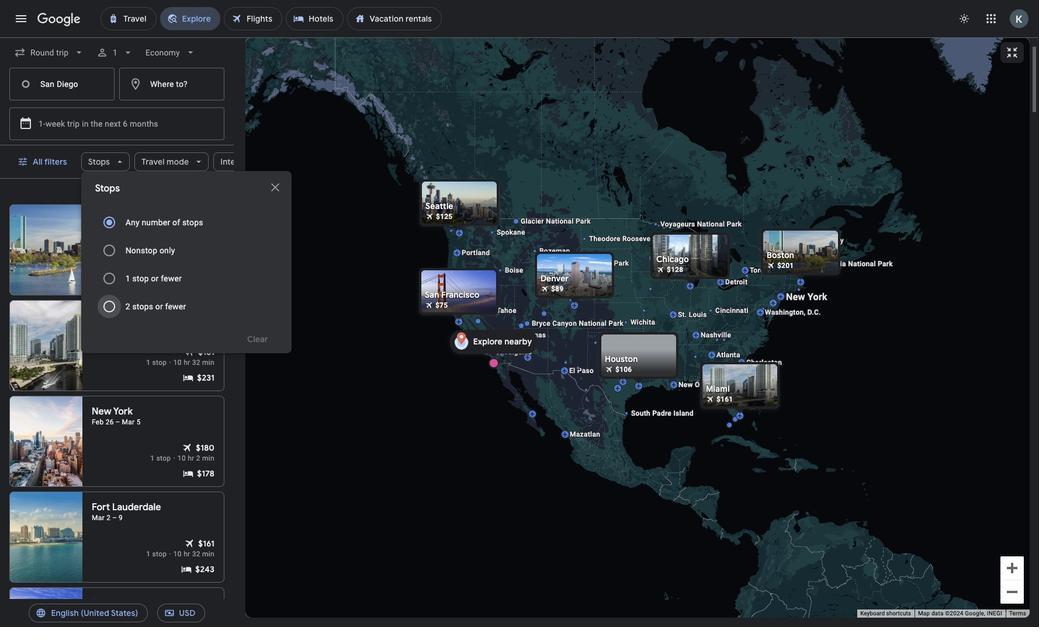 Task type: locate. For each thing, give the bounding box(es) containing it.
park right acadia
[[878, 260, 893, 268]]

yellowstone national park
[[542, 260, 629, 268]]

0 horizontal spatial san
[[92, 598, 108, 610]]

apr inside boston apr 29 – may 7 2 stops
[[92, 227, 103, 235]]

hr
[[184, 359, 190, 367], [188, 455, 194, 463], [184, 551, 190, 559]]

nonstop only
[[125, 246, 175, 255]]

in
[[82, 119, 89, 129]]

stop down the 2 stops or fewer
[[152, 359, 167, 367]]

1 horizontal spatial city
[[831, 237, 844, 245]]

francisco up $75
[[441, 290, 480, 300]]

1 inside the stops option group
[[125, 274, 130, 283]]

1 vertical spatial new
[[679, 381, 693, 389]]

0 vertical spatial 2
[[147, 263, 151, 271]]

terms
[[1009, 611, 1026, 617]]

0 horizontal spatial francisco
[[110, 598, 153, 610]]

boston apr 29 – may 7 2 stops
[[92, 215, 171, 271]]

national down voyageurs
[[657, 235, 685, 243]]

$125
[[436, 213, 453, 221]]

apr inside san francisco apr 11 – 17
[[92, 610, 103, 618]]

stops option group
[[95, 209, 277, 321]]

explore
[[473, 337, 503, 347]]

stop down lauderdale
[[152, 551, 167, 559]]

york inside new york feb 26 – mar 5
[[113, 406, 133, 418]]

montreal
[[789, 249, 818, 257]]

keyboard shortcuts button
[[861, 610, 911, 618]]

1 horizontal spatial boston
[[767, 250, 794, 261]]

national right voyageurs
[[697, 220, 725, 229]]

0 vertical spatial stops
[[182, 218, 203, 227]]

2 32 from the top
[[192, 551, 200, 559]]

new orleans
[[679, 381, 720, 389]]

new up feb
[[92, 406, 111, 418]]

$161 down the orleans
[[717, 396, 733, 404]]

tahoe
[[497, 307, 517, 315]]

0 vertical spatial 10
[[173, 359, 182, 367]]

1 vertical spatial hr
[[188, 455, 194, 463]]

or down "1 stop or fewer"
[[155, 302, 163, 312]]

interests button
[[213, 148, 275, 176]]

1 vertical spatial city
[[664, 337, 677, 345]]

san inside san francisco apr 11 – 17
[[92, 598, 108, 610]]

new for new york
[[786, 292, 805, 303]]

32 down 161 us dollars text field
[[192, 359, 200, 367]]

el paso
[[569, 367, 594, 375]]

None field
[[9, 42, 90, 63], [141, 42, 201, 63], [9, 42, 90, 63], [141, 42, 201, 63]]

houston
[[605, 354, 638, 365]]

d.c.
[[808, 309, 821, 317]]

1 apr from the top
[[92, 227, 103, 235]]

2 inside the stops option group
[[125, 302, 130, 312]]

0 vertical spatial $161
[[198, 347, 215, 358]]

1 vertical spatial 10
[[178, 455, 186, 463]]

125 US dollars text field
[[436, 213, 453, 221]]

1 vertical spatial $161
[[717, 396, 733, 404]]

stop down nonstop
[[132, 274, 149, 283]]

san francisco apr 11 – 17
[[92, 598, 153, 618]]

1 stop for fort lauderdale
[[146, 551, 167, 559]]

0 horizontal spatial miami
[[92, 310, 118, 322]]

0 horizontal spatial new
[[92, 406, 111, 418]]

32 down $161 text box
[[192, 551, 200, 559]]

2 vertical spatial 1 stop
[[146, 551, 167, 559]]

angeles
[[505, 348, 532, 357]]

0 horizontal spatial york
[[113, 406, 133, 418]]

1 stop down lauderdale
[[146, 551, 167, 559]]

stops up "1 stop or fewer"
[[153, 263, 171, 271]]

national for glacier national park
[[546, 217, 574, 226]]

boston inside boston apr 29 – may 7 2 stops
[[92, 215, 123, 226]]

next
[[105, 119, 121, 129]]

francisco up 11 – 17
[[110, 598, 153, 610]]

york up d.c.
[[808, 292, 827, 303]]

st.
[[678, 311, 687, 319]]

1 vertical spatial 2
[[125, 302, 130, 312]]

york up 26 – mar at the left bottom of the page
[[113, 406, 133, 418]]

apr left 11 – 17
[[92, 610, 103, 618]]

2 min from the top
[[202, 455, 215, 463]]

stop left 10 hr 2 min
[[156, 455, 171, 463]]

park
[[576, 217, 591, 226], [727, 220, 742, 229], [687, 235, 702, 243], [614, 260, 629, 268], [878, 260, 893, 268], [609, 320, 624, 328]]

0 vertical spatial 10 hr 32 min
[[173, 359, 215, 367]]

paso
[[577, 367, 594, 375]]

3 min from the top
[[202, 551, 215, 559]]

0 vertical spatial or
[[151, 274, 159, 283]]

$161 up $243 text box
[[198, 539, 215, 549]]

stops down "1 stop or fewer"
[[132, 302, 153, 312]]

1 vertical spatial francisco
[[110, 598, 153, 610]]

1 vertical spatial 10 hr 32 min
[[173, 551, 215, 559]]

0 horizontal spatial boston
[[92, 215, 123, 226]]

1 horizontal spatial york
[[808, 292, 827, 303]]

0 vertical spatial city
[[831, 237, 844, 245]]

1 vertical spatial apr
[[92, 610, 103, 618]]

hr for new york
[[188, 455, 194, 463]]

10
[[173, 359, 182, 367], [178, 455, 186, 463], [173, 551, 182, 559]]

stops inside popup button
[[88, 157, 110, 167]]

1 stop down the 2 stops or fewer
[[146, 359, 167, 367]]

map region
[[246, 37, 1030, 618]]

1 horizontal spatial san
[[425, 290, 439, 300]]

stops inside boston apr 29 – may 7 2 stops
[[153, 263, 171, 271]]

1 horizontal spatial francisco
[[441, 290, 480, 300]]

san for san francisco apr 11 – 17
[[92, 598, 108, 610]]

32
[[192, 359, 200, 367], [192, 551, 200, 559]]

0 horizontal spatial 2
[[125, 302, 130, 312]]

main menu image
[[14, 12, 28, 26]]

any
[[125, 218, 140, 227]]

stop for $178
[[156, 455, 171, 463]]

$161
[[198, 347, 215, 358], [717, 396, 733, 404], [198, 539, 215, 549]]

hr for fort lauderdale
[[184, 551, 190, 559]]

stops down stops popup button
[[95, 183, 120, 195]]

min for fort lauderdale
[[202, 551, 215, 559]]

canyon
[[552, 320, 577, 328]]

$161 up $231 text box
[[198, 347, 215, 358]]

city right "québec"
[[831, 237, 844, 245]]

travel
[[142, 157, 165, 167]]

boston up 201 us dollars text box
[[767, 250, 794, 261]]

san up 11 – 17
[[92, 598, 108, 610]]

park down theodore
[[614, 260, 629, 268]]

$243
[[195, 565, 215, 575]]

26 – mar
[[106, 419, 135, 427]]

park for yellowstone national park
[[614, 260, 629, 268]]

glacier
[[521, 217, 544, 226]]

2 stops or fewer
[[125, 302, 186, 312]]

min down $161 text box
[[202, 551, 215, 559]]

boston
[[92, 215, 123, 226], [767, 250, 794, 261]]

0 vertical spatial boston
[[92, 215, 123, 226]]

0 vertical spatial 32
[[192, 359, 200, 367]]

1 vertical spatial 32
[[192, 551, 200, 559]]

washington,
[[765, 309, 806, 317]]

park for glacier national park
[[576, 217, 591, 226]]

2 10 hr 32 min from the top
[[173, 551, 215, 559]]

0 vertical spatial york
[[808, 292, 827, 303]]

2 vertical spatial min
[[202, 551, 215, 559]]

map
[[918, 611, 930, 617]]

2 apr from the top
[[92, 610, 103, 618]]

dallas
[[634, 359, 655, 367]]

bozeman
[[540, 247, 570, 255]]

1 vertical spatial san
[[92, 598, 108, 610]]

city for québec city
[[831, 237, 844, 245]]

1 stop left 10 hr 2 min
[[150, 455, 171, 463]]

nashville
[[701, 331, 731, 340]]

feb
[[92, 419, 104, 427]]

1 horizontal spatial miami
[[706, 384, 730, 395]]

2 vertical spatial stops
[[132, 302, 153, 312]]

seattle
[[426, 201, 453, 212]]

data
[[932, 611, 944, 617]]

$178
[[197, 469, 215, 479]]

miami
[[92, 310, 118, 322], [706, 384, 730, 395]]

2 vertical spatial hr
[[184, 551, 190, 559]]

louis
[[689, 311, 707, 319]]

nearby
[[505, 337, 532, 347]]

32 for $243
[[192, 551, 200, 559]]

yellowstone
[[542, 260, 582, 268]]

wichita
[[631, 319, 655, 327]]

or up the 2 stops or fewer
[[151, 274, 159, 283]]

1-week trip in the next 6 months button
[[9, 108, 224, 140]]

national
[[546, 217, 574, 226], [697, 220, 725, 229], [657, 235, 685, 243], [584, 260, 612, 268], [848, 260, 876, 268], [579, 320, 607, 328]]

park up theodore
[[576, 217, 591, 226]]

week
[[46, 119, 65, 129]]

Where to? text field
[[119, 68, 224, 101]]

1-week trip in the next 6 months
[[39, 119, 158, 129]]

park for voyageurs national park
[[727, 220, 742, 229]]

francisco
[[441, 290, 480, 300], [110, 598, 153, 610]]

states)
[[111, 608, 138, 619]]

st. louis
[[678, 311, 707, 319]]

0 vertical spatial new
[[786, 292, 805, 303]]

1 vertical spatial boston
[[767, 250, 794, 261]]

2 horizontal spatial new
[[786, 292, 805, 303]]

york for new york
[[808, 292, 827, 303]]

new left the orleans
[[679, 381, 693, 389]]

new up washington, d.c.
[[786, 292, 805, 303]]

0 vertical spatial francisco
[[441, 290, 480, 300]]

san up $75
[[425, 290, 439, 300]]

2 vertical spatial $161
[[198, 539, 215, 549]]

1 32 from the top
[[192, 359, 200, 367]]

new inside new york feb 26 – mar 5
[[92, 406, 111, 418]]

10 hr 32 min down $161 text box
[[173, 551, 215, 559]]

10 hr 32 min for $231
[[173, 359, 215, 367]]

min down 161 us dollars text field
[[202, 359, 215, 367]]

or for stop
[[151, 274, 159, 283]]

1 vertical spatial 1 stop
[[150, 455, 171, 463]]

1 min from the top
[[202, 359, 215, 367]]

miami up 161 us dollars text box
[[706, 384, 730, 395]]

0 vertical spatial san
[[425, 290, 439, 300]]

park for acadia national park
[[878, 260, 893, 268]]

2 vertical spatial new
[[92, 406, 111, 418]]

national down theodore
[[584, 260, 612, 268]]

0 horizontal spatial city
[[664, 337, 677, 345]]

fewer for 2 stops or fewer
[[165, 302, 186, 312]]

1 vertical spatial fewer
[[165, 302, 186, 312]]

stop inside option group
[[132, 274, 149, 283]]

231 US dollars text field
[[197, 372, 215, 384]]

san francisco
[[425, 290, 480, 300]]

32 for $231
[[192, 359, 200, 367]]

vegas
[[526, 331, 546, 340]]

1 vertical spatial stops
[[153, 263, 171, 271]]

1-
[[39, 119, 46, 129]]

0 vertical spatial hr
[[184, 359, 190, 367]]

None text field
[[9, 68, 115, 101]]

francisco inside san francisco apr 11 – 17
[[110, 598, 153, 610]]

stops
[[88, 157, 110, 167], [95, 183, 120, 195]]

10 hr 32 min down 161 us dollars text field
[[173, 359, 215, 367]]

las
[[512, 331, 524, 340]]

0 vertical spatial fewer
[[161, 274, 182, 283]]

2 horizontal spatial 2
[[196, 455, 200, 463]]

243 US dollars text field
[[195, 564, 215, 576]]

fewer down "1 stop or fewer"
[[165, 302, 186, 312]]

keyboard shortcuts
[[861, 611, 911, 617]]

oklahoma city
[[629, 337, 677, 345]]

boston up '29 – may'
[[92, 215, 123, 226]]

change appearance image
[[950, 5, 978, 33]]

0 vertical spatial apr
[[92, 227, 103, 235]]

theodore roosevelt national park
[[589, 235, 702, 243]]

10 hr 32 min
[[173, 359, 215, 367], [173, 551, 215, 559]]

180 US dollars text field
[[196, 442, 215, 454]]

fewer
[[161, 274, 182, 283], [165, 302, 186, 312]]

0 vertical spatial stops
[[88, 157, 110, 167]]

park down voyageurs national park
[[687, 235, 702, 243]]

$75
[[435, 302, 448, 310]]

2 inside boston apr 29 – may 7 2 stops
[[147, 263, 151, 271]]

1 vertical spatial york
[[113, 406, 133, 418]]

1 vertical spatial or
[[155, 302, 163, 312]]

2 vertical spatial 10
[[173, 551, 182, 559]]

park right voyageurs
[[727, 220, 742, 229]]

english (united states) button
[[29, 600, 148, 628]]

2 up "1 stop or fewer"
[[147, 263, 151, 271]]

89 US dollars text field
[[551, 285, 564, 293]]

$231
[[197, 373, 215, 383]]

view smaller map image
[[1005, 46, 1019, 60]]

city right oklahoma at the right of the page
[[664, 337, 677, 345]]

min down $180
[[202, 455, 215, 463]]

fewer down only
[[161, 274, 182, 283]]

stops right of
[[182, 218, 203, 227]]

106 US dollars text field
[[616, 366, 632, 374]]

voyageurs
[[661, 220, 695, 229]]

10 for fort lauderdale
[[173, 551, 182, 559]]

0 vertical spatial min
[[202, 359, 215, 367]]

1 10 hr 32 min from the top
[[173, 359, 215, 367]]

all filters button
[[11, 148, 76, 176]]

glacier national park
[[521, 217, 591, 226]]

miami left the 2 stops or fewer
[[92, 310, 118, 322]]

1 horizontal spatial new
[[679, 381, 693, 389]]

2 down 180 us dollars text field
[[196, 455, 200, 463]]

2 down "1 stop or fewer"
[[125, 302, 130, 312]]

stops down 1-week trip in the next 6 months
[[88, 157, 110, 167]]

orleans
[[695, 381, 720, 389]]

national right acadia
[[848, 260, 876, 268]]

1 vertical spatial min
[[202, 455, 215, 463]]

10 hr 2 min
[[178, 455, 215, 463]]

inegi
[[987, 611, 1002, 617]]

$106
[[616, 366, 632, 374]]

29 – may
[[105, 227, 135, 235]]

national right glacier
[[546, 217, 574, 226]]

acadia national park
[[824, 260, 893, 268]]

0 vertical spatial miami
[[92, 310, 118, 322]]

apr left '29 – may'
[[92, 227, 103, 235]]

1 horizontal spatial 2
[[147, 263, 151, 271]]



Task type: describe. For each thing, give the bounding box(es) containing it.
english (united states)
[[51, 608, 138, 619]]

161 US dollars text field
[[198, 347, 215, 358]]

11 – 17
[[105, 610, 130, 618]]

10 hr 32 min for $243
[[173, 551, 215, 559]]

map data ©2024 google, inegi
[[918, 611, 1002, 617]]

south padre island
[[631, 410, 694, 418]]

detroit
[[725, 278, 748, 286]]

mode
[[167, 157, 189, 167]]

128 US dollars text field
[[667, 266, 684, 274]]

loading results progress bar
[[0, 37, 1039, 40]]

google,
[[965, 611, 986, 617]]

$89
[[551, 285, 564, 293]]

york for new york feb 26 – mar 5
[[113, 406, 133, 418]]

©2024
[[945, 611, 964, 617]]

city for oklahoma city
[[664, 337, 677, 345]]

minneapolis
[[658, 254, 698, 262]]

stop for $243
[[152, 551, 167, 559]]

$161 for $243
[[198, 539, 215, 549]]

of
[[172, 218, 180, 227]]

1 stop or fewer
[[125, 274, 182, 283]]

denver
[[541, 274, 569, 284]]

trip
[[67, 119, 80, 129]]

178 US dollars text field
[[197, 468, 215, 480]]

lauderdale
[[112, 502, 161, 514]]

(united
[[81, 608, 109, 619]]

6
[[123, 119, 128, 129]]

washington, d.c.
[[765, 309, 821, 317]]

portland
[[462, 249, 490, 257]]

travel mode
[[142, 157, 189, 167]]

$201
[[777, 262, 794, 270]]

min for new york
[[202, 455, 215, 463]]

201 US dollars text field
[[777, 262, 794, 270]]

terms link
[[1009, 611, 1026, 617]]

bryce
[[532, 320, 551, 328]]

usd button
[[157, 600, 205, 628]]

francisco for san francisco apr 11 – 17
[[110, 598, 153, 610]]

or for stops
[[155, 302, 163, 312]]

oklahoma
[[629, 337, 662, 345]]

theodore
[[589, 235, 621, 243]]

161 US dollars text field
[[717, 396, 733, 404]]

el
[[569, 367, 575, 375]]

7
[[137, 227, 141, 235]]

$180
[[196, 443, 215, 454]]

chicago
[[656, 254, 689, 265]]

161 US dollars text field
[[198, 538, 215, 550]]

national right canyon
[[579, 320, 607, 328]]

atlanta
[[717, 351, 740, 359]]

new york
[[786, 292, 827, 303]]

1 vertical spatial stops
[[95, 183, 120, 195]]

national for acadia national park
[[848, 260, 876, 268]]

francisco for san francisco
[[441, 290, 480, 300]]

10 for new york
[[178, 455, 186, 463]]

1 for $231
[[146, 359, 150, 367]]

mazatlan
[[570, 431, 600, 439]]

mar
[[92, 514, 105, 523]]

fewer for 1 stop or fewer
[[161, 274, 182, 283]]

fort lauderdale mar 2 – 9
[[92, 502, 161, 523]]

boise
[[505, 267, 524, 275]]

75 US dollars text field
[[435, 302, 448, 310]]

1 for $243
[[146, 551, 150, 559]]

boston for boston apr 29 – may 7 2 stops
[[92, 215, 123, 226]]

2 vertical spatial 2
[[196, 455, 200, 463]]

san for san francisco
[[425, 290, 439, 300]]

québec city
[[804, 237, 844, 245]]

explore nearby button
[[450, 330, 538, 364]]

nonstop
[[125, 246, 157, 255]]

shortcuts
[[886, 611, 911, 617]]

charleston
[[746, 359, 782, 367]]

all filters
[[33, 157, 67, 167]]

toronto
[[750, 267, 775, 275]]

boston for boston
[[767, 250, 794, 261]]

national for yellowstone national park
[[584, 260, 612, 268]]

stop for $231
[[152, 359, 167, 367]]

lake
[[479, 307, 495, 315]]

1 vertical spatial miami
[[706, 384, 730, 395]]

0 vertical spatial 1 stop
[[146, 359, 167, 367]]

cincinnati
[[715, 307, 749, 315]]

keyboard
[[861, 611, 885, 617]]

1 for $178
[[150, 455, 155, 463]]

fort
[[92, 502, 110, 514]]

close dialog image
[[268, 181, 282, 195]]

only
[[160, 246, 175, 255]]

number
[[142, 218, 170, 227]]

travel mode button
[[134, 148, 209, 176]]

months
[[130, 119, 158, 129]]

roosevelt
[[623, 235, 655, 243]]

island
[[674, 410, 694, 418]]

new york feb 26 – mar 5
[[92, 406, 141, 427]]

any number of stops
[[125, 218, 203, 227]]

voyageurs national park
[[661, 220, 742, 229]]

new for new orleans
[[679, 381, 693, 389]]

park left wichita
[[609, 320, 624, 328]]

los angeles
[[492, 348, 532, 357]]

1 inside popup button
[[113, 48, 118, 57]]

orlando
[[737, 392, 762, 400]]

national for voyageurs national park
[[697, 220, 725, 229]]

$161 for $231
[[198, 347, 215, 358]]

1 stop for new york
[[150, 455, 171, 463]]

1 button
[[92, 39, 139, 67]]

acadia
[[824, 260, 846, 268]]

las vegas
[[512, 331, 546, 340]]

stops button
[[81, 148, 130, 176]]

english
[[51, 608, 79, 619]]



Task type: vqa. For each thing, say whether or not it's contained in the screenshot.
bottommost Stops
yes



